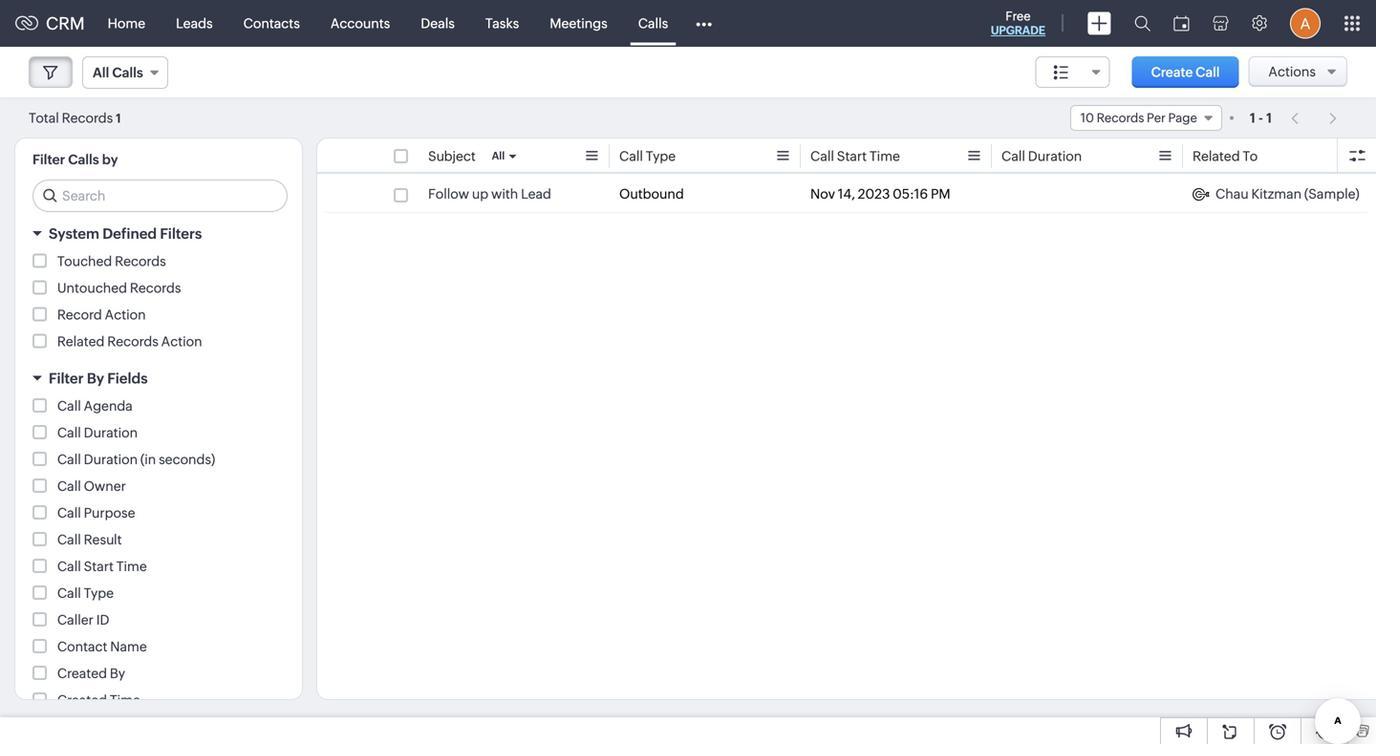Task type: describe. For each thing, give the bounding box(es) containing it.
1 for 1 - 1
[[1267, 110, 1273, 126]]

contact
[[57, 640, 108, 655]]

untouched
[[57, 281, 127, 296]]

seconds)
[[159, 452, 215, 468]]

call purpose
[[57, 506, 135, 521]]

call duration (in seconds)
[[57, 452, 215, 468]]

accounts link
[[315, 0, 406, 46]]

crm link
[[15, 14, 85, 33]]

contacts link
[[228, 0, 315, 46]]

records for 10
[[1097, 111, 1145, 125]]

contact name
[[57, 640, 147, 655]]

touched records
[[57, 254, 166, 269]]

filter calls by
[[33, 152, 118, 167]]

per
[[1147, 111, 1167, 125]]

tasks
[[486, 16, 520, 31]]

filters
[[160, 226, 202, 242]]

untouched records
[[57, 281, 181, 296]]

all for all
[[492, 150, 505, 162]]

create
[[1152, 65, 1194, 80]]

contacts
[[243, 16, 300, 31]]

search image
[[1135, 15, 1151, 32]]

free
[[1006, 9, 1031, 23]]

1 vertical spatial time
[[116, 559, 147, 575]]

0 horizontal spatial call start time
[[57, 559, 147, 575]]

fields
[[107, 371, 148, 387]]

pm
[[931, 186, 951, 202]]

create menu element
[[1077, 0, 1124, 46]]

1 horizontal spatial 1
[[1251, 110, 1256, 126]]

outbound
[[620, 186, 684, 202]]

by for created
[[110, 667, 125, 682]]

deals
[[421, 16, 455, 31]]

record
[[57, 307, 102, 323]]

chau kitzman (sample) link
[[1193, 185, 1360, 204]]

agenda
[[84, 399, 133, 414]]

All Calls field
[[82, 56, 168, 89]]

filter for filter calls by
[[33, 152, 65, 167]]

records for untouched
[[130, 281, 181, 296]]

name
[[110, 640, 147, 655]]

1 for total records 1
[[116, 111, 121, 126]]

search element
[[1124, 0, 1163, 47]]

upgrade
[[991, 24, 1046, 37]]

0 horizontal spatial action
[[105, 307, 146, 323]]

chau kitzman (sample)
[[1216, 186, 1360, 202]]

create call button
[[1133, 56, 1240, 88]]

filter for filter by fields
[[49, 371, 84, 387]]

related for related to
[[1193, 149, 1241, 164]]

call agenda
[[57, 399, 133, 414]]

with
[[491, 186, 519, 202]]

record action
[[57, 307, 146, 323]]

created by
[[57, 667, 125, 682]]

filter by fields button
[[15, 362, 302, 396]]

subject
[[428, 149, 476, 164]]

1 vertical spatial action
[[161, 334, 202, 350]]

page
[[1169, 111, 1198, 125]]

0 horizontal spatial call type
[[57, 586, 114, 601]]

size image
[[1054, 64, 1070, 81]]

meetings
[[550, 16, 608, 31]]

system defined filters button
[[15, 217, 302, 251]]

created time
[[57, 693, 140, 709]]

call inside button
[[1196, 65, 1221, 80]]

chau
[[1216, 186, 1249, 202]]

home
[[108, 16, 145, 31]]

(in
[[141, 452, 156, 468]]

lead
[[521, 186, 552, 202]]

created for created time
[[57, 693, 107, 709]]

deals link
[[406, 0, 470, 46]]

10
[[1081, 111, 1095, 125]]

0 vertical spatial call start time
[[811, 149, 901, 164]]

calls for all calls
[[112, 65, 143, 80]]

by for filter
[[87, 371, 104, 387]]

leads
[[176, 16, 213, 31]]

2 vertical spatial time
[[110, 693, 140, 709]]

0 vertical spatial start
[[837, 149, 867, 164]]

10 Records Per Page field
[[1071, 105, 1223, 131]]

-
[[1259, 110, 1264, 126]]

id
[[96, 613, 110, 628]]

leads link
[[161, 0, 228, 46]]

call owner
[[57, 479, 126, 494]]

created for created by
[[57, 667, 107, 682]]

home link
[[92, 0, 161, 46]]



Task type: vqa. For each thing, say whether or not it's contained in the screenshot.
HOME
yes



Task type: locate. For each thing, give the bounding box(es) containing it.
created
[[57, 667, 107, 682], [57, 693, 107, 709]]

tasks link
[[470, 0, 535, 46]]

call duration down call agenda
[[57, 426, 138, 441]]

0 vertical spatial all
[[93, 65, 109, 80]]

nov 14, 2023 05:16 pm
[[811, 186, 951, 202]]

1 vertical spatial by
[[110, 667, 125, 682]]

14,
[[838, 186, 856, 202]]

caller id
[[57, 613, 110, 628]]

1 horizontal spatial by
[[110, 667, 125, 682]]

profile element
[[1279, 0, 1333, 46]]

up
[[472, 186, 489, 202]]

0 vertical spatial filter
[[33, 152, 65, 167]]

1 vertical spatial call type
[[57, 586, 114, 601]]

(sample)
[[1305, 186, 1360, 202]]

0 vertical spatial type
[[646, 149, 676, 164]]

call start time
[[811, 149, 901, 164], [57, 559, 147, 575]]

all inside field
[[93, 65, 109, 80]]

calls for filter calls by
[[68, 152, 99, 167]]

2023
[[858, 186, 891, 202]]

system defined filters
[[49, 226, 202, 242]]

1 vertical spatial calls
[[112, 65, 143, 80]]

0 horizontal spatial by
[[87, 371, 104, 387]]

0 vertical spatial calls
[[638, 16, 669, 31]]

call start time up '14,' on the top right of the page
[[811, 149, 901, 164]]

1 horizontal spatial related
[[1193, 149, 1241, 164]]

2 created from the top
[[57, 693, 107, 709]]

records down touched records
[[130, 281, 181, 296]]

05:16
[[893, 186, 929, 202]]

records down the defined
[[115, 254, 166, 269]]

calls down 'home' link
[[112, 65, 143, 80]]

1 vertical spatial start
[[84, 559, 114, 575]]

0 horizontal spatial call duration
[[57, 426, 138, 441]]

nov
[[811, 186, 836, 202]]

filter up call agenda
[[49, 371, 84, 387]]

start up '14,' on the top right of the page
[[837, 149, 867, 164]]

touched
[[57, 254, 112, 269]]

duration down 10
[[1029, 149, 1083, 164]]

call start time down result on the bottom of the page
[[57, 559, 147, 575]]

owner
[[84, 479, 126, 494]]

all up total records 1
[[93, 65, 109, 80]]

records for touched
[[115, 254, 166, 269]]

related for related records action
[[57, 334, 105, 350]]

filter down total
[[33, 152, 65, 167]]

1 horizontal spatial call duration
[[1002, 149, 1083, 164]]

purpose
[[84, 506, 135, 521]]

filter
[[33, 152, 65, 167], [49, 371, 84, 387]]

records inside field
[[1097, 111, 1145, 125]]

related to
[[1193, 149, 1259, 164]]

total records 1
[[29, 110, 121, 126]]

0 horizontal spatial type
[[84, 586, 114, 601]]

1 left the -
[[1251, 110, 1256, 126]]

2 horizontal spatial calls
[[638, 16, 669, 31]]

1 vertical spatial related
[[57, 334, 105, 350]]

2 vertical spatial calls
[[68, 152, 99, 167]]

1 vertical spatial call duration
[[57, 426, 138, 441]]

related
[[1193, 149, 1241, 164], [57, 334, 105, 350]]

1 created from the top
[[57, 667, 107, 682]]

calls left by
[[68, 152, 99, 167]]

start
[[837, 149, 867, 164], [84, 559, 114, 575]]

1 horizontal spatial all
[[492, 150, 505, 162]]

start down result on the bottom of the page
[[84, 559, 114, 575]]

duration up owner
[[84, 452, 138, 468]]

action up filter by fields dropdown button
[[161, 334, 202, 350]]

related records action
[[57, 334, 202, 350]]

1 horizontal spatial type
[[646, 149, 676, 164]]

type up id
[[84, 586, 114, 601]]

0 horizontal spatial all
[[93, 65, 109, 80]]

10 records per page
[[1081, 111, 1198, 125]]

created down the contact
[[57, 667, 107, 682]]

duration
[[1029, 149, 1083, 164], [84, 426, 138, 441], [84, 452, 138, 468]]

action up 'related records action'
[[105, 307, 146, 323]]

system
[[49, 226, 99, 242]]

0 vertical spatial call duration
[[1002, 149, 1083, 164]]

0 vertical spatial by
[[87, 371, 104, 387]]

1 right the -
[[1267, 110, 1273, 126]]

1 horizontal spatial calls
[[112, 65, 143, 80]]

None field
[[1036, 56, 1111, 88]]

0 horizontal spatial 1
[[116, 111, 121, 126]]

calls link
[[623, 0, 684, 46]]

1 vertical spatial type
[[84, 586, 114, 601]]

1 vertical spatial created
[[57, 693, 107, 709]]

calls left other modules field
[[638, 16, 669, 31]]

call
[[1196, 65, 1221, 80], [620, 149, 643, 164], [811, 149, 835, 164], [1002, 149, 1026, 164], [57, 399, 81, 414], [57, 426, 81, 441], [57, 452, 81, 468], [57, 479, 81, 494], [57, 506, 81, 521], [57, 533, 81, 548], [57, 559, 81, 575], [57, 586, 81, 601]]

duration down agenda
[[84, 426, 138, 441]]

follow
[[428, 186, 470, 202]]

1 horizontal spatial start
[[837, 149, 867, 164]]

create menu image
[[1088, 12, 1112, 35]]

records up filter calls by
[[62, 110, 113, 126]]

call type up outbound
[[620, 149, 676, 164]]

Search text field
[[33, 181, 287, 211]]

follow up with lead link
[[428, 185, 552, 204]]

Other Modules field
[[684, 8, 725, 39]]

records up fields
[[107, 334, 159, 350]]

1 - 1
[[1251, 110, 1273, 126]]

1 vertical spatial call start time
[[57, 559, 147, 575]]

0 vertical spatial related
[[1193, 149, 1241, 164]]

1 horizontal spatial call start time
[[811, 149, 901, 164]]

1 vertical spatial all
[[492, 150, 505, 162]]

related left to
[[1193, 149, 1241, 164]]

meetings link
[[535, 0, 623, 46]]

records for total
[[62, 110, 113, 126]]

1 vertical spatial duration
[[84, 426, 138, 441]]

type
[[646, 149, 676, 164], [84, 586, 114, 601]]

all for all calls
[[93, 65, 109, 80]]

result
[[84, 533, 122, 548]]

0 vertical spatial created
[[57, 667, 107, 682]]

all
[[93, 65, 109, 80], [492, 150, 505, 162]]

0 vertical spatial call type
[[620, 149, 676, 164]]

2 vertical spatial duration
[[84, 452, 138, 468]]

follow up with lead
[[428, 186, 552, 202]]

0 horizontal spatial related
[[57, 334, 105, 350]]

navigation
[[1282, 104, 1348, 132]]

by
[[102, 152, 118, 167]]

records right 10
[[1097, 111, 1145, 125]]

1 horizontal spatial call type
[[620, 149, 676, 164]]

calendar image
[[1174, 16, 1191, 31]]

by up call agenda
[[87, 371, 104, 387]]

by down name
[[110, 667, 125, 682]]

kitzman
[[1252, 186, 1303, 202]]

0 vertical spatial time
[[870, 149, 901, 164]]

1 inside total records 1
[[116, 111, 121, 126]]

records for related
[[107, 334, 159, 350]]

call type up caller id
[[57, 586, 114, 601]]

profile image
[[1291, 8, 1322, 39]]

call duration down 10
[[1002, 149, 1083, 164]]

time down created by
[[110, 693, 140, 709]]

1 horizontal spatial action
[[161, 334, 202, 350]]

time
[[870, 149, 901, 164], [116, 559, 147, 575], [110, 693, 140, 709]]

0 horizontal spatial start
[[84, 559, 114, 575]]

records
[[62, 110, 113, 126], [1097, 111, 1145, 125], [115, 254, 166, 269], [130, 281, 181, 296], [107, 334, 159, 350]]

calls inside field
[[112, 65, 143, 80]]

related down record
[[57, 334, 105, 350]]

calls
[[638, 16, 669, 31], [112, 65, 143, 80], [68, 152, 99, 167]]

total
[[29, 110, 59, 126]]

call result
[[57, 533, 122, 548]]

type up outbound
[[646, 149, 676, 164]]

to
[[1244, 149, 1259, 164]]

0 vertical spatial duration
[[1029, 149, 1083, 164]]

call duration
[[1002, 149, 1083, 164], [57, 426, 138, 441]]

1 up by
[[116, 111, 121, 126]]

by
[[87, 371, 104, 387], [110, 667, 125, 682]]

time down result on the bottom of the page
[[116, 559, 147, 575]]

free upgrade
[[991, 9, 1046, 37]]

1 vertical spatial filter
[[49, 371, 84, 387]]

created down created by
[[57, 693, 107, 709]]

by inside dropdown button
[[87, 371, 104, 387]]

2 horizontal spatial 1
[[1267, 110, 1273, 126]]

1
[[1251, 110, 1256, 126], [1267, 110, 1273, 126], [116, 111, 121, 126]]

caller
[[57, 613, 94, 628]]

call type
[[620, 149, 676, 164], [57, 586, 114, 601]]

crm
[[46, 14, 85, 33]]

0 horizontal spatial calls
[[68, 152, 99, 167]]

accounts
[[331, 16, 390, 31]]

0 vertical spatial action
[[105, 307, 146, 323]]

actions
[[1269, 64, 1317, 79]]

action
[[105, 307, 146, 323], [161, 334, 202, 350]]

create call
[[1152, 65, 1221, 80]]

all up with on the left top of page
[[492, 150, 505, 162]]

time up nov 14, 2023 05:16 pm
[[870, 149, 901, 164]]

defined
[[103, 226, 157, 242]]

filter by fields
[[49, 371, 148, 387]]

all calls
[[93, 65, 143, 80]]

filter inside dropdown button
[[49, 371, 84, 387]]



